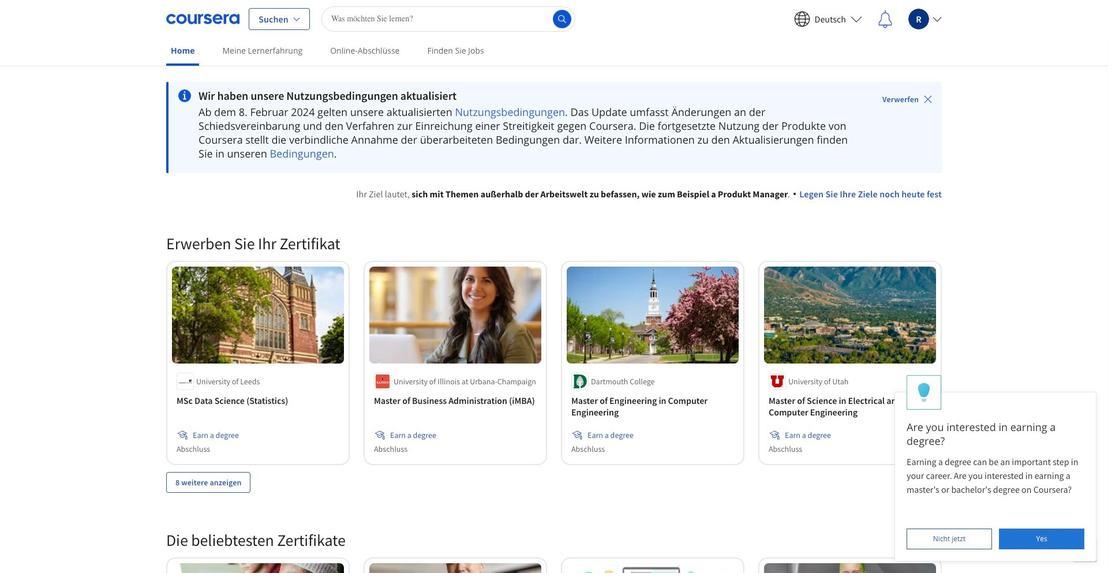 Task type: locate. For each thing, give the bounding box(es) containing it.
coursera image
[[166, 10, 240, 28]]

informationen: wir haben unsere nutzungsbedingungen aktualisiert element
[[199, 89, 850, 103]]

Was möchten Sie lernen? text field
[[322, 6, 576, 31]]

main content
[[0, 68, 1108, 573]]

expertentipp image
[[918, 383, 930, 403]]

alice element
[[895, 375, 1097, 562]]

hilfe center image
[[1078, 543, 1092, 557]]

None search field
[[322, 6, 576, 31]]

erwerben sie ihr zertifikat collection element
[[159, 215, 949, 511]]



Task type: vqa. For each thing, say whether or not it's contained in the screenshot.
Informationen: Wir haben unsere Nutzungsbedingungen aktualisiert element
yes



Task type: describe. For each thing, give the bounding box(es) containing it.
die beliebtesten zertifikate collection element
[[159, 511, 949, 573]]



